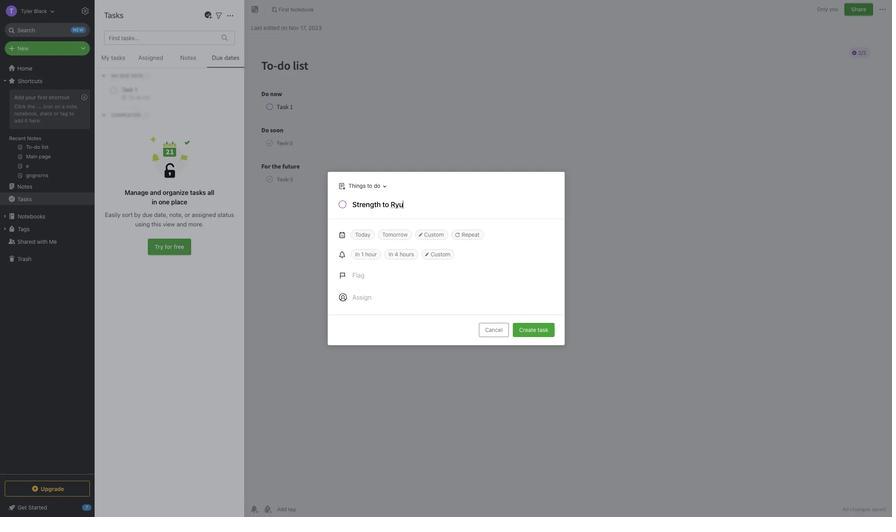 Task type: locate. For each thing, give the bounding box(es) containing it.
tasks left all
[[190, 189, 206, 196]]

tomorrow
[[382, 231, 407, 238]]

in left 1
[[355, 251, 360, 258]]

1 vertical spatial to
[[367, 183, 372, 189]]

1 horizontal spatial or
[[185, 211, 190, 218]]

tasks
[[111, 54, 125, 61], [190, 189, 206, 196]]

0 vertical spatial minutes
[[118, 63, 136, 69]]

custom button right the hours
[[421, 250, 454, 260]]

try
[[155, 244, 163, 250]]

a inside icon on a note, notebook, stack or tag to add it here.
[[62, 103, 65, 110]]

Go to note or move task field
[[334, 181, 389, 192]]

try for free
[[155, 244, 184, 250]]

notes left due
[[180, 54, 196, 61]]

None search field
[[10, 23, 84, 37]]

0 horizontal spatial do
[[105, 53, 112, 60]]

0 horizontal spatial nov
[[105, 211, 114, 217]]

0 horizontal spatial do
[[114, 45, 120, 52]]

1 horizontal spatial do
[[374, 183, 380, 189]]

or inside easily sort by due date, note, or assigned status using this view and more.
[[185, 211, 190, 218]]

tasks up 4 notes
[[104, 11, 124, 20]]

share button
[[844, 3, 873, 16]]

notes
[[112, 8, 133, 17], [180, 54, 196, 61], [27, 135, 41, 142], [17, 183, 32, 190]]

on down shortcut
[[55, 103, 61, 110]]

custom button for in 4 hours
[[421, 250, 454, 260]]

1 horizontal spatial note,
[[169, 211, 183, 218]]

recent
[[9, 135, 26, 142]]

tree
[[0, 62, 95, 474]]

Note Editor text field
[[245, 38, 892, 501]]

the left ...
[[27, 103, 35, 110]]

tag
[[60, 110, 68, 117]]

minutes down now at top left
[[118, 63, 136, 69]]

tomorrow button
[[378, 230, 412, 240]]

here.
[[29, 117, 41, 124]]

one
[[159, 199, 170, 206]]

tasks up few
[[111, 54, 125, 61]]

minutes right 11
[[111, 117, 128, 123]]

expand notebooks image
[[2, 213, 8, 220]]

my
[[101, 54, 110, 61]]

0 vertical spatial to
[[69, 110, 74, 117]]

a few minutes ago
[[105, 63, 145, 69]]

Enter task text field
[[351, 200, 555, 211]]

add a reminder image
[[250, 505, 259, 514]]

1 vertical spatial tasks
[[190, 189, 206, 196]]

and
[[150, 189, 161, 196], [177, 221, 187, 228]]

2 in from the left
[[388, 251, 393, 258]]

1 vertical spatial minutes
[[111, 117, 128, 123]]

1 horizontal spatial do
[[125, 53, 133, 60]]

expand note image
[[250, 5, 260, 14]]

1 vertical spatial a
[[62, 103, 65, 110]]

1 in from the left
[[355, 251, 360, 258]]

0 horizontal spatial note,
[[66, 103, 78, 110]]

1 horizontal spatial in
[[388, 251, 393, 258]]

Find tasks… text field
[[106, 31, 217, 44]]

due
[[212, 54, 223, 61]]

a inside note list element
[[105, 63, 107, 69]]

nov left 17,
[[289, 24, 299, 31]]

to right the things
[[367, 183, 372, 189]]

0 horizontal spatial tasks
[[111, 54, 125, 61]]

a
[[105, 101, 109, 107]]

shared with me
[[17, 238, 57, 245]]

0 horizontal spatial in
[[355, 251, 360, 258]]

in for in 1 hour
[[355, 251, 360, 258]]

4 inside button
[[395, 251, 398, 258]]

or left tag at the left of page
[[54, 110, 59, 117]]

do up now at top left
[[114, 45, 120, 52]]

or up more.
[[185, 211, 190, 218]]

notes up notes
[[112, 8, 133, 17]]

task
[[537, 327, 548, 333]]

0 vertical spatial do
[[114, 45, 120, 52]]

all
[[208, 189, 214, 196]]

1 vertical spatial do
[[374, 183, 380, 189]]

it
[[25, 117, 28, 124]]

4 left notes
[[104, 24, 108, 31]]

all
[[843, 507, 849, 513]]

do down list
[[125, 53, 133, 60]]

1 horizontal spatial and
[[177, 221, 187, 228]]

custom left the repeat button
[[424, 231, 444, 238]]

1 horizontal spatial on
[[281, 24, 287, 31]]

assigned
[[138, 54, 163, 61]]

all changes saved
[[843, 507, 886, 513]]

do down to-
[[105, 53, 112, 60]]

1 horizontal spatial the
[[158, 53, 166, 60]]

notes link
[[0, 180, 94, 193]]

2 do from the left
[[125, 53, 133, 60]]

note, up view
[[169, 211, 183, 218]]

1 vertical spatial on
[[55, 103, 61, 110]]

note, up tag at the left of page
[[66, 103, 78, 110]]

easily
[[105, 211, 120, 218]]

ago
[[137, 63, 145, 69], [130, 117, 138, 123]]

create
[[519, 327, 536, 333]]

0 horizontal spatial a
[[62, 103, 65, 110]]

list
[[122, 45, 130, 52]]

0 horizontal spatial to
[[69, 110, 74, 117]]

add your first shortcut
[[14, 94, 69, 101]]

share
[[851, 6, 866, 13]]

to right tag at the left of page
[[69, 110, 74, 117]]

the
[[158, 53, 166, 60], [27, 103, 35, 110]]

shortcut
[[49, 94, 69, 101]]

custom button left the repeat button
[[415, 230, 448, 240]]

things to do button
[[334, 181, 389, 192], [336, 181, 389, 192]]

0 horizontal spatial 4
[[104, 24, 108, 31]]

and up "in"
[[150, 189, 161, 196]]

today button
[[351, 230, 375, 240]]

do
[[114, 45, 120, 52], [374, 183, 380, 189]]

flag
[[352, 272, 364, 279]]

or for tag
[[54, 110, 59, 117]]

0 vertical spatial nov
[[289, 24, 299, 31]]

1 vertical spatial the
[[27, 103, 35, 110]]

4 inside note list element
[[104, 24, 108, 31]]

nov left 14
[[105, 211, 114, 217]]

and inside manage and organize tasks all in one place
[[150, 189, 161, 196]]

0 horizontal spatial tasks
[[17, 196, 32, 202]]

1 horizontal spatial 4
[[395, 251, 398, 258]]

0 horizontal spatial or
[[54, 110, 59, 117]]

0 vertical spatial tasks
[[111, 54, 125, 61]]

4
[[104, 24, 108, 31], [395, 251, 398, 258]]

tasks button
[[0, 193, 94, 205]]

in 1 hour button
[[351, 250, 381, 260]]

new
[[17, 45, 29, 52]]

0 vertical spatial or
[[54, 110, 59, 117]]

manage
[[125, 189, 148, 196]]

last
[[251, 24, 262, 31]]

group containing add your first shortcut
[[0, 87, 94, 183]]

0 vertical spatial a
[[105, 63, 107, 69]]

ago down here
[[130, 117, 138, 123]]

1 horizontal spatial nov
[[289, 24, 299, 31]]

on inside icon on a note, notebook, stack or tag to add it here.
[[55, 103, 61, 110]]

now
[[113, 53, 124, 60]]

0 vertical spatial the
[[158, 53, 166, 60]]

0 vertical spatial note,
[[66, 103, 78, 110]]

notes inside note list element
[[112, 8, 133, 17]]

the right for
[[158, 53, 166, 60]]

changes
[[850, 507, 870, 513]]

do inside the to-do list do now do soon for the future
[[114, 45, 120, 52]]

11
[[105, 117, 109, 123]]

a up tag at the left of page
[[62, 103, 65, 110]]

0 vertical spatial ago
[[137, 63, 145, 69]]

note, inside easily sort by due date, note, or assigned status using this view and more.
[[169, 211, 183, 218]]

1 vertical spatial nov
[[105, 211, 114, 217]]

and inside easily sort by due date, note, or assigned status using this view and more.
[[177, 221, 187, 228]]

do
[[105, 53, 112, 60], [125, 53, 133, 60]]

create task button
[[513, 323, 554, 337]]

14
[[115, 211, 120, 217]]

minutes
[[118, 63, 136, 69], [111, 117, 128, 123]]

on
[[281, 24, 287, 31], [55, 103, 61, 110]]

a left few
[[105, 63, 107, 69]]

0 vertical spatial tasks
[[104, 11, 124, 20]]

4 left the hours
[[395, 251, 398, 258]]

0 vertical spatial on
[[281, 24, 287, 31]]

group
[[0, 87, 94, 183]]

note list element
[[95, 0, 245, 518]]

0 vertical spatial custom button
[[415, 230, 448, 240]]

0 vertical spatial custom
[[424, 231, 444, 238]]

or inside icon on a note, notebook, stack or tag to add it here.
[[54, 110, 59, 117]]

1 horizontal spatial to
[[367, 183, 372, 189]]

nov inside note window element
[[289, 24, 299, 31]]

custom for in 4 hours
[[430, 251, 450, 258]]

you
[[829, 6, 838, 12]]

tasks inside tasks button
[[17, 196, 32, 202]]

ago down soon
[[137, 63, 145, 69]]

1 vertical spatial ago
[[130, 117, 138, 123]]

1 horizontal spatial tasks
[[190, 189, 206, 196]]

try for free button
[[148, 239, 191, 255]]

a
[[105, 63, 107, 69], [62, 103, 65, 110]]

0 vertical spatial and
[[150, 189, 161, 196]]

a little bit here
[[105, 101, 142, 107]]

note, inside icon on a note, notebook, stack or tag to add it here.
[[66, 103, 78, 110]]

on right 'edited'
[[281, 24, 287, 31]]

custom button
[[415, 230, 448, 240], [421, 250, 454, 260]]

and right view
[[177, 221, 187, 228]]

repeat button
[[451, 230, 484, 240]]

tasks up notebooks
[[17, 196, 32, 202]]

shared
[[17, 238, 35, 245]]

1 vertical spatial tasks
[[17, 196, 32, 202]]

repeat
[[461, 231, 479, 238]]

1 vertical spatial custom
[[430, 251, 450, 258]]

1 do from the left
[[105, 53, 112, 60]]

my tasks button
[[95, 53, 132, 68]]

in left the hours
[[388, 251, 393, 258]]

expand tags image
[[2, 226, 8, 232]]

0 horizontal spatial on
[[55, 103, 61, 110]]

only
[[817, 6, 828, 12]]

my tasks
[[101, 54, 125, 61]]

do right the things
[[374, 183, 380, 189]]

1 vertical spatial 4
[[395, 251, 398, 258]]

1 vertical spatial custom button
[[421, 250, 454, 260]]

0 horizontal spatial and
[[150, 189, 161, 196]]

hour
[[365, 251, 377, 258]]

notes inside 'group'
[[27, 135, 41, 142]]

in
[[355, 251, 360, 258], [388, 251, 393, 258]]

shortcuts
[[18, 77, 42, 84]]

using
[[135, 221, 150, 228]]

2/3
[[114, 72, 121, 78]]

this
[[151, 221, 161, 228]]

1 horizontal spatial a
[[105, 63, 107, 69]]

1 vertical spatial or
[[185, 211, 190, 218]]

notes up tasks button
[[17, 183, 32, 190]]

to inside things to do field
[[367, 183, 372, 189]]

upgrade
[[41, 486, 64, 493]]

add tag image
[[263, 505, 272, 514]]

0 horizontal spatial the
[[27, 103, 35, 110]]

0 vertical spatial 4
[[104, 24, 108, 31]]

1 vertical spatial note,
[[169, 211, 183, 218]]

1 vertical spatial and
[[177, 221, 187, 228]]

custom right the hours
[[430, 251, 450, 258]]

home
[[17, 65, 32, 72]]

on inside note window element
[[281, 24, 287, 31]]

notes right "recent"
[[27, 135, 41, 142]]



Task type: vqa. For each thing, say whether or not it's contained in the screenshot.
View options field
no



Task type: describe. For each thing, give the bounding box(es) containing it.
flag button
[[334, 266, 369, 285]]

notes inside "link"
[[17, 183, 32, 190]]

custom button for tomorrow
[[415, 230, 448, 240]]

bit
[[122, 101, 129, 107]]

shortcuts button
[[0, 75, 94, 87]]

1
[[361, 251, 364, 258]]

do inside field
[[374, 183, 380, 189]]

notebooks link
[[0, 210, 94, 223]]

new task image
[[203, 11, 213, 20]]

page
[[119, 92, 132, 99]]

here
[[131, 101, 142, 107]]

nov inside note list element
[[105, 211, 114, 217]]

soon
[[134, 53, 147, 60]]

organize
[[163, 189, 188, 196]]

group inside tree
[[0, 87, 94, 183]]

hours
[[400, 251, 414, 258]]

Search text field
[[10, 23, 84, 37]]

your
[[25, 94, 36, 101]]

11 minutes ago
[[105, 117, 138, 123]]

tasks inside manage and organize tasks all in one place
[[190, 189, 206, 196]]

create task
[[519, 327, 548, 333]]

things
[[348, 183, 366, 189]]

recent notes
[[9, 135, 41, 142]]

things to do
[[348, 183, 380, 189]]

click the ...
[[14, 103, 42, 110]]

...
[[36, 103, 42, 110]]

tree containing home
[[0, 62, 95, 474]]

assigned
[[192, 211, 216, 218]]

cancel
[[485, 327, 502, 333]]

in
[[152, 199, 157, 206]]

click
[[14, 103, 26, 110]]

tags
[[18, 226, 30, 232]]

1 horizontal spatial tasks
[[104, 11, 124, 20]]

status
[[217, 211, 234, 218]]

saved
[[872, 507, 886, 513]]

note window element
[[245, 0, 892, 518]]

notebooks
[[18, 213, 45, 220]]

shared with me link
[[0, 235, 94, 248]]

notes inside button
[[180, 54, 196, 61]]

only you
[[817, 6, 838, 12]]

with
[[37, 238, 48, 245]]

manage and organize tasks all in one place
[[125, 189, 214, 206]]

nov 14
[[105, 211, 120, 217]]

stack
[[40, 110, 52, 117]]

future
[[168, 53, 183, 60]]

in 4 hours
[[388, 251, 414, 258]]

date,
[[154, 211, 168, 218]]

sort
[[122, 211, 133, 218]]

due
[[142, 211, 153, 218]]

1 things to do button from the left
[[334, 181, 389, 192]]

upgrade button
[[5, 481, 90, 497]]

main page
[[105, 92, 132, 99]]

2023
[[308, 24, 322, 31]]

little
[[110, 101, 121, 107]]

add
[[14, 94, 24, 101]]

due dates
[[212, 54, 239, 61]]

tasks inside button
[[111, 54, 125, 61]]

2 things to do button from the left
[[336, 181, 389, 192]]

place
[[171, 199, 187, 206]]

settings image
[[80, 6, 90, 16]]

first
[[279, 6, 289, 12]]

to inside icon on a note, notebook, stack or tag to add it here.
[[69, 110, 74, 117]]

today
[[355, 231, 370, 238]]

4 notes
[[104, 24, 123, 31]]

cancel button
[[479, 323, 509, 337]]

in for in 4 hours
[[388, 251, 393, 258]]

first notebook button
[[269, 4, 317, 15]]

edited
[[263, 24, 279, 31]]

more.
[[188, 221, 204, 228]]

trash
[[17, 256, 31, 262]]

last edited on nov 17, 2023
[[251, 24, 322, 31]]

custom for tomorrow
[[424, 231, 444, 238]]

notebook,
[[14, 110, 38, 117]]

due dates button
[[207, 53, 244, 68]]

the inside the to-do list do now do soon for the future
[[158, 53, 166, 60]]

notes button
[[170, 53, 207, 68]]

new button
[[5, 41, 90, 56]]

home link
[[0, 62, 95, 75]]

gngnsrns
[[105, 187, 129, 194]]

for
[[148, 53, 156, 60]]

tags button
[[0, 223, 94, 235]]

or for assigned
[[185, 211, 190, 218]]

few
[[109, 63, 117, 69]]

to-
[[105, 45, 114, 52]]

notes
[[109, 24, 123, 31]]

for
[[165, 244, 172, 250]]

assign button
[[334, 288, 376, 307]]

first notebook
[[279, 6, 314, 12]]

easily sort by due date, note, or assigned status using this view and more.
[[105, 211, 234, 228]]

first
[[38, 94, 47, 101]]

the inside 'group'
[[27, 103, 35, 110]]

notebook
[[291, 6, 314, 12]]



